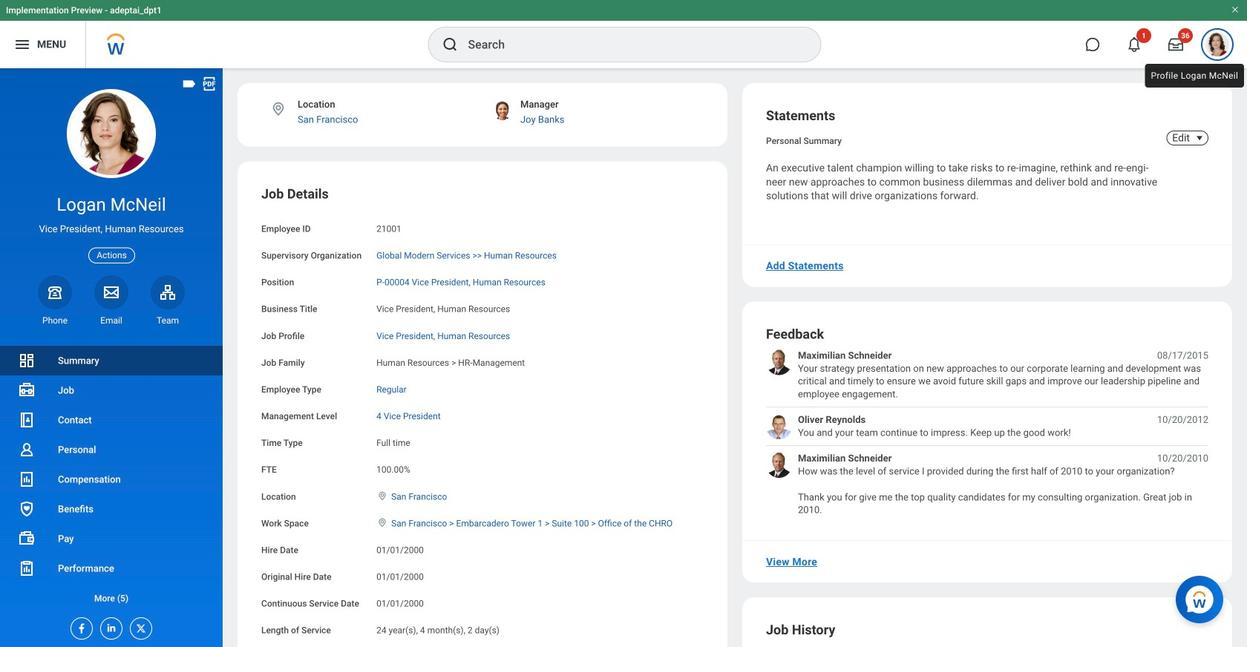 Task type: vqa. For each thing, say whether or not it's contained in the screenshot.
the chevron left small IMAGE at the right of the page
no



Task type: locate. For each thing, give the bounding box(es) containing it.
job image
[[18, 382, 36, 399]]

personal summary element
[[766, 133, 842, 146]]

benefits image
[[18, 500, 36, 518]]

search image
[[441, 36, 459, 53]]

0 vertical spatial employee's photo (maximilian schneider) image
[[766, 349, 792, 375]]

tooltip
[[1142, 61, 1247, 91]]

banner
[[0, 0, 1247, 68]]

1 vertical spatial employee's photo (maximilian schneider) image
[[766, 452, 792, 478]]

email logan mcneil element
[[94, 315, 128, 327]]

list
[[0, 346, 223, 613], [766, 349, 1209, 517]]

notifications large image
[[1127, 37, 1142, 52]]

group
[[261, 185, 704, 647]]

personal image
[[18, 441, 36, 459]]

employee's photo (maximilian schneider) image up 'employee's photo (oliver reynolds)'
[[766, 349, 792, 375]]

team logan mcneil element
[[151, 315, 185, 327]]

full time element
[[377, 435, 410, 449]]

location image
[[270, 101, 287, 117], [377, 518, 388, 528]]

contact image
[[18, 411, 36, 429]]

1 vertical spatial location image
[[377, 518, 388, 528]]

phone image
[[45, 283, 65, 301]]

close environment banner image
[[1231, 5, 1240, 14]]

location image
[[377, 491, 388, 501]]

employee's photo (maximilian schneider) image down 'employee's photo (oliver reynolds)'
[[766, 452, 792, 478]]

1 horizontal spatial location image
[[377, 518, 388, 528]]

2 employee's photo (maximilian schneider) image from the top
[[766, 452, 792, 478]]

view team image
[[159, 283, 177, 301]]

0 vertical spatial location image
[[270, 101, 287, 117]]

employee's photo (maximilian schneider) image
[[766, 349, 792, 375], [766, 452, 792, 478]]

x image
[[131, 618, 147, 635]]

compensation image
[[18, 471, 36, 489]]

tag image
[[181, 76, 197, 92]]

inbox large image
[[1169, 37, 1183, 52]]



Task type: describe. For each thing, give the bounding box(es) containing it.
facebook image
[[71, 618, 88, 635]]

0 horizontal spatial list
[[0, 346, 223, 613]]

mail image
[[102, 283, 120, 301]]

navigation pane region
[[0, 68, 223, 647]]

Search Workday  search field
[[468, 28, 790, 61]]

profile logan mcneil image
[[1206, 33, 1229, 59]]

1 horizontal spatial list
[[766, 349, 1209, 517]]

performance image
[[18, 560, 36, 578]]

view printable version (pdf) image
[[201, 76, 218, 92]]

0 horizontal spatial location image
[[270, 101, 287, 117]]

employee's photo (oliver reynolds) image
[[766, 414, 792, 440]]

1 employee's photo (maximilian schneider) image from the top
[[766, 349, 792, 375]]

phone logan mcneil element
[[38, 315, 72, 327]]

pay image
[[18, 530, 36, 548]]

summary image
[[18, 352, 36, 370]]

linkedin image
[[101, 618, 117, 634]]

justify image
[[13, 36, 31, 53]]

caret down image
[[1191, 132, 1209, 144]]



